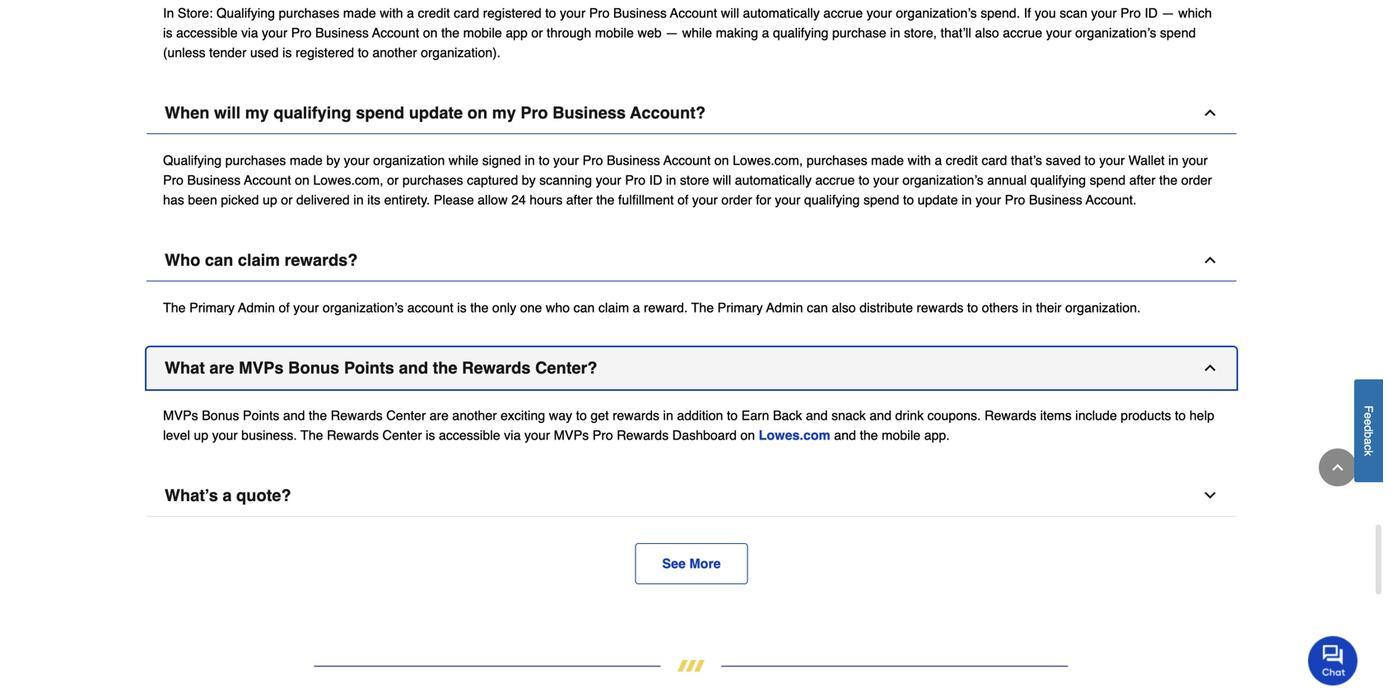 Task type: locate. For each thing, give the bounding box(es) containing it.
via
[[241, 25, 258, 40], [504, 428, 521, 443]]

1 horizontal spatial order
[[1181, 172, 1212, 188]]

after down wallet
[[1129, 172, 1156, 188]]

up
[[263, 192, 277, 207], [194, 428, 208, 443]]

0 vertical spatial qualifying
[[216, 5, 275, 20]]

rewards
[[462, 358, 531, 377], [331, 408, 383, 423], [985, 408, 1037, 423], [327, 428, 379, 443], [617, 428, 669, 443]]

organization's left annual
[[903, 172, 984, 188]]

0 vertical spatial update
[[409, 103, 463, 122]]

1 horizontal spatial after
[[1129, 172, 1156, 188]]

while left making
[[682, 25, 712, 40]]

1 horizontal spatial credit
[[946, 153, 978, 168]]

mvps up business.
[[239, 358, 284, 377]]

bonus
[[288, 358, 339, 377], [202, 408, 239, 423]]

id inside qualifying purchases made by your organization while signed in to your pro business account on lowes.com, purchases made with a credit card that's saved to your wallet in your pro business account on lowes.com, or purchases captured by scanning your pro id in store will automatically accrue to your organization's annual qualifying spend after the order has been picked up or delivered in its entirety. please allow 24 hours after the fulfillment of your order for your qualifying spend to update in your pro business account.
[[649, 172, 662, 188]]

see more link
[[635, 543, 748, 584]]

0 vertical spatial are
[[209, 358, 234, 377]]

up right picked
[[263, 192, 277, 207]]

1 horizontal spatial another
[[452, 408, 497, 423]]

lowes.com and the mobile app.
[[759, 428, 950, 443]]

chevron up image
[[1202, 104, 1219, 121], [1330, 459, 1346, 476]]

or up entirety.
[[387, 172, 399, 188]]

1 vertical spatial or
[[387, 172, 399, 188]]

1 horizontal spatial id
[[1145, 5, 1158, 20]]

claim
[[238, 251, 280, 269], [599, 300, 629, 315]]

center?
[[535, 358, 597, 377]]

0 horizontal spatial id
[[649, 172, 662, 188]]

qualifying
[[216, 5, 275, 20], [163, 153, 222, 168]]

mobile down drink
[[882, 428, 921, 443]]

of down store
[[678, 192, 689, 207]]

are inside "mvps bonus points and the rewards center are another exciting way to get rewards in addition to earn back and snack and drink coupons. rewards items include products to help level up your business. the rewards center is accessible via your mvps pro rewards dashboard on"
[[430, 408, 449, 423]]

the down wallet
[[1159, 172, 1178, 188]]

1 horizontal spatial the
[[301, 428, 323, 443]]

0 horizontal spatial rewards
[[613, 408, 660, 423]]

2 vertical spatial mvps
[[554, 428, 589, 443]]

1 vertical spatial chevron up image
[[1330, 459, 1346, 476]]

up inside "mvps bonus points and the rewards center are another exciting way to get rewards in addition to earn back and snack and drink coupons. rewards items include products to help level up your business. the rewards center is accessible via your mvps pro rewards dashboard on"
[[194, 428, 208, 443]]

via up used at the top left of the page
[[241, 25, 258, 40]]

1 horizontal spatial are
[[430, 408, 449, 423]]

0 vertical spatial will
[[721, 5, 739, 20]]

bonus inside "mvps bonus points and the rewards center are another exciting way to get rewards in addition to earn back and snack and drink coupons. rewards items include products to help level up your business. the rewards center is accessible via your mvps pro rewards dashboard on"
[[202, 408, 239, 423]]

others
[[982, 300, 1019, 315]]

and left drink
[[870, 408, 892, 423]]

please
[[434, 192, 474, 207]]

0 vertical spatial chevron up image
[[1202, 104, 1219, 121]]

also
[[975, 25, 999, 40], [832, 300, 856, 315]]

my down used at the top left of the page
[[245, 103, 269, 122]]

with inside qualifying purchases made by your organization while signed in to your pro business account on lowes.com, purchases made with a credit card that's saved to your wallet in your pro business account on lowes.com, or purchases captured by scanning your pro id in store will automatically accrue to your organization's annual qualifying spend after the order has been picked up or delivered in its entirety. please allow 24 hours after the fulfillment of your order for your qualifying spend to update in your pro business account.
[[908, 153, 931, 168]]

registered up app on the left of page
[[483, 5, 542, 20]]

1 vertical spatial accessible
[[439, 428, 500, 443]]

wallet
[[1129, 153, 1165, 168]]

update inside button
[[409, 103, 463, 122]]

0 horizontal spatial primary
[[189, 300, 235, 315]]

0 vertical spatial claim
[[238, 251, 280, 269]]

0 vertical spatial another
[[372, 45, 417, 60]]

0 vertical spatial credit
[[418, 5, 450, 20]]

items
[[1040, 408, 1072, 423]]

1 horizontal spatial rewards
[[917, 300, 964, 315]]

f e e d b a c k
[[1362, 406, 1375, 456]]

0 vertical spatial rewards
[[917, 300, 964, 315]]

been
[[188, 192, 217, 207]]

credit
[[418, 5, 450, 20], [946, 153, 978, 168]]

see
[[662, 556, 686, 571]]

are down what are mvps bonus points and the rewards center?
[[430, 408, 449, 423]]

chevron up image
[[1202, 252, 1219, 268], [1202, 360, 1219, 376]]

0 vertical spatial up
[[263, 192, 277, 207]]

by up delivered at the top
[[326, 153, 340, 168]]

is
[[163, 25, 173, 40], [282, 45, 292, 60], [457, 300, 467, 315], [426, 428, 435, 443]]

entirety.
[[384, 192, 430, 207]]

also inside the in store: qualifying purchases made with a credit card registered to your pro business account will automatically accrue your organization's spend. if you scan your pro id — which is accessible via your pro business account on the mobile app or through mobile web — while making a qualifying purchase in store, that'll also accrue your organization's spend (unless tender used is registered to another organization).
[[975, 25, 999, 40]]

while up captured
[[449, 153, 479, 168]]

points
[[344, 358, 394, 377], [243, 408, 279, 423]]

2 primary from the left
[[718, 300, 763, 315]]

registered
[[483, 5, 542, 20], [296, 45, 354, 60]]

2 horizontal spatial the
[[691, 300, 714, 315]]

include
[[1075, 408, 1117, 423]]

used
[[250, 45, 279, 60]]

1 horizontal spatial also
[[975, 25, 999, 40]]

0 vertical spatial —
[[1162, 5, 1175, 20]]

1 vertical spatial via
[[504, 428, 521, 443]]

snack
[[832, 408, 866, 423]]

b
[[1362, 432, 1375, 439]]

the left the only
[[470, 300, 489, 315]]

lowes.com,
[[733, 153, 803, 168], [313, 172, 383, 188]]

0 vertical spatial accrue
[[824, 5, 863, 20]]

2 horizontal spatial mvps
[[554, 428, 589, 443]]

of down 'who can claim rewards?'
[[279, 300, 290, 315]]

up inside qualifying purchases made by your organization while signed in to your pro business account on lowes.com, purchases made with a credit card that's saved to your wallet in your pro business account on lowes.com, or purchases captured by scanning your pro id in store will automatically accrue to your organization's annual qualifying spend after the order has been picked up or delivered in its entirety. please allow 24 hours after the fulfillment of your order for your qualifying spend to update in your pro business account.
[[263, 192, 277, 207]]

id inside the in store: qualifying purchases made with a credit card registered to your pro business account will automatically accrue your organization's spend. if you scan your pro id — which is accessible via your pro business account on the mobile app or through mobile web — while making a qualifying purchase in store, that'll also accrue your organization's spend (unless tender used is registered to another organization).
[[1145, 5, 1158, 20]]

accrue inside qualifying purchases made by your organization while signed in to your pro business account on lowes.com, purchases made with a credit card that's saved to your wallet in your pro business account on lowes.com, or purchases captured by scanning your pro id in store will automatically accrue to your organization's annual qualifying spend after the order has been picked up or delivered in its entirety. please allow 24 hours after the fulfillment of your order for your qualifying spend to update in your pro business account.
[[815, 172, 855, 188]]

mobile up organization). on the left top of the page
[[463, 25, 502, 40]]

my up signed
[[492, 103, 516, 122]]

on up organization). on the left top of the page
[[423, 25, 438, 40]]

will right when
[[214, 103, 241, 122]]

are
[[209, 358, 234, 377], [430, 408, 449, 423]]

another inside "mvps bonus points and the rewards center are another exciting way to get rewards in addition to earn back and snack and drink coupons. rewards items include products to help level up your business. the rewards center is accessible via your mvps pro rewards dashboard on"
[[452, 408, 497, 423]]

rewards right distribute
[[917, 300, 964, 315]]

will inside qualifying purchases made by your organization while signed in to your pro business account on lowes.com, purchases made with a credit card that's saved to your wallet in your pro business account on lowes.com, or purchases captured by scanning your pro id in store will automatically accrue to your organization's annual qualifying spend after the order has been picked up or delivered in its entirety. please allow 24 hours after the fulfillment of your order for your qualifying spend to update in your pro business account.
[[713, 172, 731, 188]]

automatically up making
[[743, 5, 820, 20]]

is inside "mvps bonus points and the rewards center are another exciting way to get rewards in addition to earn back and snack and drink coupons. rewards items include products to help level up your business. the rewards center is accessible via your mvps pro rewards dashboard on"
[[426, 428, 435, 443]]

1 horizontal spatial primary
[[718, 300, 763, 315]]

1 vertical spatial chevron up image
[[1202, 360, 1219, 376]]

qualifying right for
[[804, 192, 860, 207]]

1 horizontal spatial up
[[263, 192, 277, 207]]

qualifying inside the in store: qualifying purchases made with a credit card registered to your pro business account will automatically accrue your organization's spend. if you scan your pro id — which is accessible via your pro business account on the mobile app or through mobile web — while making a qualifying purchase in store, that'll also accrue your organization's spend (unless tender used is registered to another organization).
[[773, 25, 829, 40]]

2 vertical spatial will
[[713, 172, 731, 188]]

and down the account
[[399, 358, 428, 377]]

chevron up image inside what are mvps bonus points and the rewards center? button
[[1202, 360, 1219, 376]]

primary down who can claim rewards? button
[[718, 300, 763, 315]]

1 primary from the left
[[189, 300, 235, 315]]

1 horizontal spatial update
[[918, 192, 958, 207]]

qualifying inside qualifying purchases made by your organization while signed in to your pro business account on lowes.com, purchases made with a credit card that's saved to your wallet in your pro business account on lowes.com, or purchases captured by scanning your pro id in store will automatically accrue to your organization's annual qualifying spend after the order has been picked up or delivered in its entirety. please allow 24 hours after the fulfillment of your order for your qualifying spend to update in your pro business account.
[[163, 153, 222, 168]]

1 vertical spatial order
[[722, 192, 752, 207]]

qualifying down used at the top left of the page
[[274, 103, 351, 122]]

the down the account
[[433, 358, 457, 377]]

the
[[441, 25, 460, 40], [1159, 172, 1178, 188], [596, 192, 615, 207], [470, 300, 489, 315], [433, 358, 457, 377], [309, 408, 327, 423], [860, 428, 878, 443]]

0 horizontal spatial while
[[449, 153, 479, 168]]

0 horizontal spatial points
[[243, 408, 279, 423]]

the down who
[[163, 300, 186, 315]]

or left delivered at the top
[[281, 192, 293, 207]]

— left which
[[1162, 5, 1175, 20]]

made
[[343, 5, 376, 20], [290, 153, 323, 168], [871, 153, 904, 168]]

— right web
[[665, 25, 679, 40]]

on up signed
[[468, 103, 488, 122]]

the up organization). on the left top of the page
[[441, 25, 460, 40]]

and down snack on the bottom right of page
[[834, 428, 856, 443]]

0 vertical spatial or
[[531, 25, 543, 40]]

chevron up image inside who can claim rewards? button
[[1202, 252, 1219, 268]]

a inside what's a quote? button
[[223, 486, 232, 505]]

1 horizontal spatial —
[[1162, 5, 1175, 20]]

qualifying inside the in store: qualifying purchases made with a credit card registered to your pro business account will automatically accrue your organization's spend. if you scan your pro id — which is accessible via your pro business account on the mobile app or through mobile web — while making a qualifying purchase in store, that'll also accrue your organization's spend (unless tender used is registered to another organization).
[[216, 5, 275, 20]]

1 vertical spatial by
[[522, 172, 536, 188]]

lowes.com, up for
[[733, 153, 803, 168]]

qualifying up tender
[[216, 5, 275, 20]]

with inside the in store: qualifying purchases made with a credit card registered to your pro business account will automatically accrue your organization's spend. if you scan your pro id — which is accessible via your pro business account on the mobile app or through mobile web — while making a qualifying purchase in store, that'll also accrue your organization's spend (unless tender used is registered to another organization).
[[380, 5, 403, 20]]

account
[[670, 5, 717, 20], [372, 25, 419, 40], [664, 153, 711, 168], [244, 172, 291, 188]]

also down the spend.
[[975, 25, 999, 40]]

accrue
[[824, 5, 863, 20], [1003, 25, 1043, 40], [815, 172, 855, 188]]

that'll
[[941, 25, 971, 40]]

id up the fulfillment
[[649, 172, 662, 188]]

2 horizontal spatial made
[[871, 153, 904, 168]]

or
[[531, 25, 543, 40], [387, 172, 399, 188], [281, 192, 293, 207]]

1 horizontal spatial by
[[522, 172, 536, 188]]

0 horizontal spatial can
[[205, 251, 233, 269]]

credit up organization). on the left top of the page
[[418, 5, 450, 20]]

only
[[492, 300, 516, 315]]

2 horizontal spatial or
[[531, 25, 543, 40]]

more
[[689, 556, 721, 571]]

on down when will my qualifying spend update on my pro business account? button
[[714, 153, 729, 168]]

rewards right get on the bottom of page
[[613, 408, 660, 423]]

1 vertical spatial rewards
[[613, 408, 660, 423]]

and up business.
[[283, 408, 305, 423]]

0 horizontal spatial —
[[665, 25, 679, 40]]

to
[[545, 5, 556, 20], [358, 45, 369, 60], [539, 153, 550, 168], [1085, 153, 1096, 168], [859, 172, 870, 188], [903, 192, 914, 207], [967, 300, 978, 315], [576, 408, 587, 423], [727, 408, 738, 423], [1175, 408, 1186, 423]]

will inside button
[[214, 103, 241, 122]]

mobile left web
[[595, 25, 634, 40]]

a inside qualifying purchases made by your organization while signed in to your pro business account on lowes.com, purchases made with a credit card that's saved to your wallet in your pro business account on lowes.com, or purchases captured by scanning your pro id in store will automatically accrue to your organization's annual qualifying spend after the order has been picked up or delivered in its entirety. please allow 24 hours after the fulfillment of your order for your qualifying spend to update in your pro business account.
[[935, 153, 942, 168]]

2 admin from the left
[[766, 300, 803, 315]]

lowes.com, up delivered at the top
[[313, 172, 383, 188]]

mvps down way
[[554, 428, 589, 443]]

claim left rewards?
[[238, 251, 280, 269]]

for
[[756, 192, 771, 207]]

a
[[407, 5, 414, 20], [762, 25, 769, 40], [935, 153, 942, 168], [633, 300, 640, 315], [1362, 439, 1375, 445], [223, 486, 232, 505]]

registered right used at the top left of the page
[[296, 45, 354, 60]]

0 horizontal spatial card
[[454, 5, 479, 20]]

the inside button
[[433, 358, 457, 377]]

e
[[1362, 413, 1375, 419], [1362, 419, 1375, 426]]

0 vertical spatial registered
[[483, 5, 542, 20]]

bonus up business.
[[288, 358, 339, 377]]

saved
[[1046, 153, 1081, 168]]

e up b
[[1362, 419, 1375, 426]]

up right level
[[194, 428, 208, 443]]

id left which
[[1145, 5, 1158, 20]]

primary down who
[[189, 300, 235, 315]]

the down what are mvps bonus points and the rewards center?
[[309, 408, 327, 423]]

claim inside who can claim rewards? button
[[238, 251, 280, 269]]

will up making
[[721, 5, 739, 20]]

0 horizontal spatial admin
[[238, 300, 275, 315]]

0 horizontal spatial bonus
[[202, 408, 239, 423]]

the inside the in store: qualifying purchases made with a credit card registered to your pro business account will automatically accrue your organization's spend. if you scan your pro id — which is accessible via your pro business account on the mobile app or through mobile web — while making a qualifying purchase in store, that'll also accrue your organization's spend (unless tender used is registered to another organization).
[[441, 25, 460, 40]]

claim left reward.
[[599, 300, 629, 315]]

quote?
[[236, 486, 291, 505]]

card up organization). on the left top of the page
[[454, 5, 479, 20]]

update inside qualifying purchases made by your organization while signed in to your pro business account on lowes.com, purchases made with a credit card that's saved to your wallet in your pro business account on lowes.com, or purchases captured by scanning your pro id in store will automatically accrue to your organization's annual qualifying spend after the order has been picked up or delivered in its entirety. please allow 24 hours after the fulfillment of your order for your qualifying spend to update in your pro business account.
[[918, 192, 958, 207]]

0 horizontal spatial via
[[241, 25, 258, 40]]

organization.
[[1065, 300, 1141, 315]]

in store: qualifying purchases made with a credit card registered to your pro business account will automatically accrue your organization's spend. if you scan your pro id — which is accessible via your pro business account on the mobile app or through mobile web — while making a qualifying purchase in store, that'll also accrue your organization's spend (unless tender used is registered to another organization).
[[163, 5, 1212, 60]]

the right business.
[[301, 428, 323, 443]]

qualifying inside button
[[274, 103, 351, 122]]

0 horizontal spatial with
[[380, 5, 403, 20]]

points inside button
[[344, 358, 394, 377]]

pro
[[589, 5, 610, 20], [1121, 5, 1141, 20], [291, 25, 312, 40], [521, 103, 548, 122], [583, 153, 603, 168], [163, 172, 184, 188], [625, 172, 646, 188], [1005, 192, 1025, 207], [593, 428, 613, 443]]

—
[[1162, 5, 1175, 20], [665, 25, 679, 40]]

1 vertical spatial claim
[[599, 300, 629, 315]]

on down earn
[[741, 428, 755, 443]]

who
[[546, 300, 570, 315]]

0 horizontal spatial lowes.com,
[[313, 172, 383, 188]]

order
[[1181, 172, 1212, 188], [722, 192, 752, 207]]

the right reward.
[[691, 300, 714, 315]]

on
[[423, 25, 438, 40], [468, 103, 488, 122], [714, 153, 729, 168], [295, 172, 310, 188], [741, 428, 755, 443]]

card
[[454, 5, 479, 20], [982, 153, 1007, 168]]

1 vertical spatial credit
[[946, 153, 978, 168]]

qualifying left purchase
[[773, 25, 829, 40]]

are right what
[[209, 358, 234, 377]]

0 vertical spatial bonus
[[288, 358, 339, 377]]

0 vertical spatial order
[[1181, 172, 1212, 188]]

credit inside qualifying purchases made by your organization while signed in to your pro business account on lowes.com, purchases made with a credit card that's saved to your wallet in your pro business account on lowes.com, or purchases captured by scanning your pro id in store will automatically accrue to your organization's annual qualifying spend after the order has been picked up or delivered in its entirety. please allow 24 hours after the fulfillment of your order for your qualifying spend to update in your pro business account.
[[946, 153, 978, 168]]

1 horizontal spatial mvps
[[239, 358, 284, 377]]

qualifying down saved
[[1031, 172, 1086, 188]]

2 horizontal spatial can
[[807, 300, 828, 315]]

0 vertical spatial accessible
[[176, 25, 238, 40]]

0 vertical spatial by
[[326, 153, 340, 168]]

1 horizontal spatial accessible
[[439, 428, 500, 443]]

2 chevron up image from the top
[[1202, 360, 1219, 376]]

organization's up what are mvps bonus points and the rewards center?
[[323, 300, 404, 315]]

0 vertical spatial also
[[975, 25, 999, 40]]

business
[[613, 5, 667, 20], [315, 25, 369, 40], [553, 103, 626, 122], [607, 153, 660, 168], [187, 172, 241, 188], [1029, 192, 1083, 207]]

0 horizontal spatial the
[[163, 300, 186, 315]]

also left distribute
[[832, 300, 856, 315]]

0 vertical spatial of
[[678, 192, 689, 207]]

0 horizontal spatial mobile
[[463, 25, 502, 40]]

via down exciting on the left bottom
[[504, 428, 521, 443]]

spend
[[1160, 25, 1196, 40], [356, 103, 404, 122], [1090, 172, 1126, 188], [864, 192, 899, 207]]

1 horizontal spatial admin
[[766, 300, 803, 315]]

0 horizontal spatial credit
[[418, 5, 450, 20]]

1 vertical spatial are
[[430, 408, 449, 423]]

1 vertical spatial of
[[279, 300, 290, 315]]

on inside button
[[468, 103, 488, 122]]

1 my from the left
[[245, 103, 269, 122]]

mvps bonus points and the rewards center are another exciting way to get rewards in addition to earn back and snack and drink coupons. rewards items include products to help level up your business. the rewards center is accessible via your mvps pro rewards dashboard on
[[163, 408, 1215, 443]]

automatically up for
[[735, 172, 812, 188]]

1 horizontal spatial claim
[[599, 300, 629, 315]]

2 vertical spatial accrue
[[815, 172, 855, 188]]

credit left that's
[[946, 153, 978, 168]]

automatically inside the in store: qualifying purchases made with a credit card registered to your pro business account will automatically accrue your organization's spend. if you scan your pro id — which is accessible via your pro business account on the mobile app or through mobile web — while making a qualifying purchase in store, that'll also accrue your organization's spend (unless tender used is registered to another organization).
[[743, 5, 820, 20]]

what's
[[165, 486, 218, 505]]

will inside the in store: qualifying purchases made with a credit card registered to your pro business account will automatically accrue your organization's spend. if you scan your pro id — which is accessible via your pro business account on the mobile app or through mobile web — while making a qualifying purchase in store, that'll also accrue your organization's spend (unless tender used is registered to another organization).
[[721, 5, 739, 20]]

on inside the in store: qualifying purchases made with a credit card registered to your pro business account will automatically accrue your organization's spend. if you scan your pro id — which is accessible via your pro business account on the mobile app or through mobile web — while making a qualifying purchase in store, that'll also accrue your organization's spend (unless tender used is registered to another organization).
[[423, 25, 438, 40]]

0 horizontal spatial order
[[722, 192, 752, 207]]

mvps inside button
[[239, 358, 284, 377]]

0 vertical spatial chevron up image
[[1202, 252, 1219, 268]]

1 horizontal spatial chevron up image
[[1330, 459, 1346, 476]]

0 horizontal spatial are
[[209, 358, 234, 377]]

by up 24
[[522, 172, 536, 188]]

1 horizontal spatial my
[[492, 103, 516, 122]]

will right store
[[713, 172, 731, 188]]

1 vertical spatial while
[[449, 153, 479, 168]]

1 vertical spatial card
[[982, 153, 1007, 168]]

card up annual
[[982, 153, 1007, 168]]

qualifying up been
[[163, 153, 222, 168]]

0 vertical spatial lowes.com,
[[733, 153, 803, 168]]

while
[[682, 25, 712, 40], [449, 153, 479, 168]]

1 vertical spatial update
[[918, 192, 958, 207]]

automatically inside qualifying purchases made by your organization while signed in to your pro business account on lowes.com, purchases made with a credit card that's saved to your wallet in your pro business account on lowes.com, or purchases captured by scanning your pro id in store will automatically accrue to your organization's annual qualifying spend after the order has been picked up or delivered in its entirety. please allow 24 hours after the fulfillment of your order for your qualifying spend to update in your pro business account.
[[735, 172, 812, 188]]

fulfillment
[[618, 192, 674, 207]]

e up d
[[1362, 413, 1375, 419]]

qualifying
[[773, 25, 829, 40], [274, 103, 351, 122], [1031, 172, 1086, 188], [804, 192, 860, 207]]

bonus down what
[[202, 408, 239, 423]]

business inside button
[[553, 103, 626, 122]]

1 vertical spatial up
[[194, 428, 208, 443]]

another left organization). on the left top of the page
[[372, 45, 417, 60]]

1 vertical spatial registered
[[296, 45, 354, 60]]

credit inside the in store: qualifying purchases made with a credit card registered to your pro business account will automatically accrue your organization's spend. if you scan your pro id — which is accessible via your pro business account on the mobile app or through mobile web — while making a qualifying purchase in store, that'll also accrue your organization's spend (unless tender used is registered to another organization).
[[418, 5, 450, 20]]

rewards inside "mvps bonus points and the rewards center are another exciting way to get rewards in addition to earn back and snack and drink coupons. rewards items include products to help level up your business. the rewards center is accessible via your mvps pro rewards dashboard on"
[[613, 408, 660, 423]]

0 horizontal spatial update
[[409, 103, 463, 122]]

1 vertical spatial will
[[214, 103, 241, 122]]

rewards
[[917, 300, 964, 315], [613, 408, 660, 423]]

can
[[205, 251, 233, 269], [574, 300, 595, 315], [807, 300, 828, 315]]

0 horizontal spatial claim
[[238, 251, 280, 269]]

0 vertical spatial while
[[682, 25, 712, 40]]

after down scanning
[[566, 192, 593, 207]]

my
[[245, 103, 269, 122], [492, 103, 516, 122]]

0 horizontal spatial accessible
[[176, 25, 238, 40]]

organization's up store,
[[896, 5, 977, 20]]

1 chevron up image from the top
[[1202, 252, 1219, 268]]

another left exciting on the left bottom
[[452, 408, 497, 423]]

mvps up level
[[163, 408, 198, 423]]

or right app on the left of page
[[531, 25, 543, 40]]



Task type: describe. For each thing, give the bounding box(es) containing it.
purchases inside the in store: qualifying purchases made with a credit card registered to your pro business account will automatically accrue your organization's spend. if you scan your pro id — which is accessible via your pro business account on the mobile app or through mobile web — while making a qualifying purchase in store, that'll also accrue your organization's spend (unless tender used is registered to another organization).
[[279, 5, 340, 20]]

or inside the in store: qualifying purchases made with a credit card registered to your pro business account will automatically accrue your organization's spend. if you scan your pro id — which is accessible via your pro business account on the mobile app or through mobile web — while making a qualifying purchase in store, that'll also accrue your organization's spend (unless tender used is registered to another organization).
[[531, 25, 543, 40]]

allow
[[478, 192, 508, 207]]

what
[[165, 358, 205, 377]]

0 vertical spatial center
[[386, 408, 426, 423]]

who can claim rewards?
[[165, 251, 358, 269]]

k
[[1362, 451, 1375, 456]]

reward.
[[644, 300, 688, 315]]

distribute
[[860, 300, 913, 315]]

lowes.com
[[759, 428, 831, 443]]

account.
[[1086, 192, 1137, 207]]

the down snack on the bottom right of page
[[860, 428, 878, 443]]

app.
[[924, 428, 950, 443]]

1 e from the top
[[1362, 413, 1375, 419]]

if
[[1024, 5, 1031, 20]]

coupons.
[[928, 408, 981, 423]]

while inside the in store: qualifying purchases made with a credit card registered to your pro business account will automatically accrue your organization's spend. if you scan your pro id — which is accessible via your pro business account on the mobile app or through mobile web — while making a qualifying purchase in store, that'll also accrue your organization's spend (unless tender used is registered to another organization).
[[682, 25, 712, 40]]

products
[[1121, 408, 1171, 423]]

scan
[[1060, 5, 1088, 20]]

accessible inside the in store: qualifying purchases made with a credit card registered to your pro business account will automatically accrue your organization's spend. if you scan your pro id — which is accessible via your pro business account on the mobile app or through mobile web — while making a qualifying purchase in store, that'll also accrue your organization's spend (unless tender used is registered to another organization).
[[176, 25, 238, 40]]

the primary admin of your organization's account is the only one who can claim a reward. the primary admin can also distribute rewards to others in their organization.
[[163, 300, 1141, 315]]

store:
[[178, 5, 213, 20]]

bonus inside what are mvps bonus points and the rewards center? button
[[288, 358, 339, 377]]

store,
[[904, 25, 937, 40]]

organization
[[373, 153, 445, 168]]

1 horizontal spatial lowes.com,
[[733, 153, 803, 168]]

who can claim rewards? button
[[147, 239, 1237, 281]]

purchase
[[832, 25, 887, 40]]

its
[[367, 192, 381, 207]]

picked
[[221, 192, 259, 207]]

f
[[1362, 406, 1375, 413]]

lowes.com link
[[759, 428, 831, 443]]

c
[[1362, 445, 1375, 451]]

signed
[[482, 153, 521, 168]]

0 horizontal spatial by
[[326, 153, 340, 168]]

exciting
[[501, 408, 545, 423]]

on up delivered at the top
[[295, 172, 310, 188]]

what's a quote? button
[[147, 475, 1237, 517]]

(unless
[[163, 45, 205, 60]]

24
[[511, 192, 526, 207]]

spend.
[[981, 5, 1020, 20]]

via inside the in store: qualifying purchases made with a credit card registered to your pro business account will automatically accrue your organization's spend. if you scan your pro id — which is accessible via your pro business account on the mobile app or through mobile web — while making a qualifying purchase in store, that'll also accrue your organization's spend (unless tender used is registered to another organization).
[[241, 25, 258, 40]]

account
[[407, 300, 454, 315]]

when
[[165, 103, 209, 122]]

1 vertical spatial mvps
[[163, 408, 198, 423]]

rewards inside button
[[462, 358, 531, 377]]

account?
[[630, 103, 706, 122]]

via inside "mvps bonus points and the rewards center are another exciting way to get rewards in addition to earn back and snack and drink coupons. rewards items include products to help level up your business. the rewards center is accessible via your mvps pro rewards dashboard on"
[[504, 428, 521, 443]]

page divider image
[[147, 660, 1237, 672]]

another inside the in store: qualifying purchases made with a credit card registered to your pro business account will automatically accrue your organization's spend. if you scan your pro id — which is accessible via your pro business account on the mobile app or through mobile web — while making a qualifying purchase in store, that'll also accrue your organization's spend (unless tender used is registered to another organization).
[[372, 45, 417, 60]]

delivered
[[296, 192, 350, 207]]

1 horizontal spatial registered
[[483, 5, 542, 20]]

captured
[[467, 172, 518, 188]]

spend inside button
[[356, 103, 404, 122]]

you
[[1035, 5, 1056, 20]]

chevron up image for what are mvps bonus points and the rewards center?
[[1202, 360, 1219, 376]]

0 horizontal spatial made
[[290, 153, 323, 168]]

what are mvps bonus points and the rewards center? button
[[147, 347, 1237, 389]]

app
[[506, 25, 528, 40]]

1 vertical spatial center
[[382, 428, 422, 443]]

scanning
[[539, 172, 592, 188]]

can inside button
[[205, 251, 233, 269]]

and right back
[[806, 408, 828, 423]]

2 e from the top
[[1362, 419, 1375, 426]]

pro inside "mvps bonus points and the rewards center are another exciting way to get rewards in addition to earn back and snack and drink coupons. rewards items include products to help level up your business. the rewards center is accessible via your mvps pro rewards dashboard on"
[[593, 428, 613, 443]]

level
[[163, 428, 190, 443]]

card inside qualifying purchases made by your organization while signed in to your pro business account on lowes.com, purchases made with a credit card that's saved to your wallet in your pro business account on lowes.com, or purchases captured by scanning your pro id in store will automatically accrue to your organization's annual qualifying spend after the order has been picked up or delivered in its entirety. please allow 24 hours after the fulfillment of your order for your qualifying spend to update in your pro business account.
[[982, 153, 1007, 168]]

d
[[1362, 426, 1375, 432]]

chevron down image
[[1202, 487, 1219, 504]]

1 vertical spatial accrue
[[1003, 25, 1043, 40]]

organization's inside qualifying purchases made by your organization while signed in to your pro business account on lowes.com, purchases made with a credit card that's saved to your wallet in your pro business account on lowes.com, or purchases captured by scanning your pro id in store will automatically accrue to your organization's annual qualifying spend after the order has been picked up or delivered in its entirety. please allow 24 hours after the fulfillment of your order for your qualifying spend to update in your pro business account.
[[903, 172, 984, 188]]

see more
[[662, 556, 721, 571]]

1 vertical spatial lowes.com,
[[313, 172, 383, 188]]

rewards?
[[285, 251, 358, 269]]

organization's down scan
[[1075, 25, 1157, 40]]

in inside "mvps bonus points and the rewards center are another exciting way to get rewards in addition to earn back and snack and drink coupons. rewards items include products to help level up your business. the rewards center is accessible via your mvps pro rewards dashboard on"
[[663, 408, 673, 423]]

making
[[716, 25, 758, 40]]

in
[[163, 5, 174, 20]]

f e e d b a c k button
[[1354, 380, 1383, 483]]

qualifying purchases made by your organization while signed in to your pro business account on lowes.com, purchases made with a credit card that's saved to your wallet in your pro business account on lowes.com, or purchases captured by scanning your pro id in store will automatically accrue to your organization's annual qualifying spend after the order has been picked up or delivered in its entirety. please allow 24 hours after the fulfillment of your order for your qualifying spend to update in your pro business account.
[[163, 153, 1212, 207]]

one
[[520, 300, 542, 315]]

1 horizontal spatial mobile
[[595, 25, 634, 40]]

what are mvps bonus points and the rewards center?
[[165, 358, 597, 377]]

who
[[165, 251, 200, 269]]

the inside "mvps bonus points and the rewards center are another exciting way to get rewards in addition to earn back and snack and drink coupons. rewards items include products to help level up your business. the rewards center is accessible via your mvps pro rewards dashboard on"
[[309, 408, 327, 423]]

business.
[[241, 428, 297, 443]]

chevron up image inside scroll to top element
[[1330, 459, 1346, 476]]

organization).
[[421, 45, 501, 60]]

0 horizontal spatial of
[[279, 300, 290, 315]]

way
[[549, 408, 572, 423]]

annual
[[987, 172, 1027, 188]]

a inside f e e d b a c k button
[[1362, 439, 1375, 445]]

web
[[638, 25, 662, 40]]

back
[[773, 408, 802, 423]]

get
[[591, 408, 609, 423]]

pro inside button
[[521, 103, 548, 122]]

spend inside the in store: qualifying purchases made with a credit card registered to your pro business account will automatically accrue your organization's spend. if you scan your pro id — which is accessible via your pro business account on the mobile app or through mobile web — while making a qualifying purchase in store, that'll also accrue your organization's spend (unless tender used is registered to another organization).
[[1160, 25, 1196, 40]]

when will my qualifying spend update on my pro business account? button
[[147, 92, 1237, 134]]

store
[[680, 172, 709, 188]]

on inside "mvps bonus points and the rewards center are another exciting way to get rewards in addition to earn back and snack and drink coupons. rewards items include products to help level up your business. the rewards center is accessible via your mvps pro rewards dashboard on"
[[741, 428, 755, 443]]

through
[[547, 25, 591, 40]]

1 horizontal spatial can
[[574, 300, 595, 315]]

0 horizontal spatial registered
[[296, 45, 354, 60]]

made inside the in store: qualifying purchases made with a credit card registered to your pro business account will automatically accrue your organization's spend. if you scan your pro id — which is accessible via your pro business account on the mobile app or through mobile web — while making a qualifying purchase in store, that'll also accrue your organization's spend (unless tender used is registered to another organization).
[[343, 5, 376, 20]]

are inside what are mvps bonus points and the rewards center? button
[[209, 358, 234, 377]]

1 admin from the left
[[238, 300, 275, 315]]

help
[[1190, 408, 1215, 423]]

1 horizontal spatial or
[[387, 172, 399, 188]]

that's
[[1011, 153, 1042, 168]]

card inside the in store: qualifying purchases made with a credit card registered to your pro business account will automatically accrue your organization's spend. if you scan your pro id — which is accessible via your pro business account on the mobile app or through mobile web — while making a qualifying purchase in store, that'll also accrue your organization's spend (unless tender used is registered to another organization).
[[454, 5, 479, 20]]

which
[[1178, 5, 1212, 20]]

accessible inside "mvps bonus points and the rewards center are another exciting way to get rewards in addition to earn back and snack and drink coupons. rewards items include products to help level up your business. the rewards center is accessible via your mvps pro rewards dashboard on"
[[439, 428, 500, 443]]

2 horizontal spatial mobile
[[882, 428, 921, 443]]

the left the fulfillment
[[596, 192, 615, 207]]

tender
[[209, 45, 247, 60]]

and inside button
[[399, 358, 428, 377]]

earn
[[742, 408, 769, 423]]

the inside "mvps bonus points and the rewards center are another exciting way to get rewards in addition to earn back and snack and drink coupons. rewards items include products to help level up your business. the rewards center is accessible via your mvps pro rewards dashboard on"
[[301, 428, 323, 443]]

addition
[[677, 408, 723, 423]]

dashboard
[[672, 428, 737, 443]]

when will my qualifying spend update on my pro business account?
[[165, 103, 706, 122]]

their
[[1036, 300, 1062, 315]]

while inside qualifying purchases made by your organization while signed in to your pro business account on lowes.com, purchases made with a credit card that's saved to your wallet in your pro business account on lowes.com, or purchases captured by scanning your pro id in store will automatically accrue to your organization's annual qualifying spend after the order has been picked up or delivered in its entirety. please allow 24 hours after the fulfillment of your order for your qualifying spend to update in your pro business account.
[[449, 153, 479, 168]]

1 vertical spatial after
[[566, 192, 593, 207]]

has
[[163, 192, 184, 207]]

chat invite button image
[[1308, 636, 1359, 686]]

0 horizontal spatial or
[[281, 192, 293, 207]]

hours
[[530, 192, 563, 207]]

what's a quote?
[[165, 486, 291, 505]]

points inside "mvps bonus points and the rewards center are another exciting way to get rewards in addition to earn back and snack and drink coupons. rewards items include products to help level up your business. the rewards center is accessible via your mvps pro rewards dashboard on"
[[243, 408, 279, 423]]

drink
[[895, 408, 924, 423]]

chevron up image for who can claim rewards?
[[1202, 252, 1219, 268]]

scroll to top element
[[1319, 449, 1357, 487]]

of inside qualifying purchases made by your organization while signed in to your pro business account on lowes.com, purchases made with a credit card that's saved to your wallet in your pro business account on lowes.com, or purchases captured by scanning your pro id in store will automatically accrue to your organization's annual qualifying spend after the order has been picked up or delivered in its entirety. please allow 24 hours after the fulfillment of your order for your qualifying spend to update in your pro business account.
[[678, 192, 689, 207]]

2 my from the left
[[492, 103, 516, 122]]

0 horizontal spatial also
[[832, 300, 856, 315]]

in inside the in store: qualifying purchases made with a credit card registered to your pro business account will automatically accrue your organization's spend. if you scan your pro id — which is accessible via your pro business account on the mobile app or through mobile web — while making a qualifying purchase in store, that'll also accrue your organization's spend (unless tender used is registered to another organization).
[[890, 25, 900, 40]]

chevron up image inside when will my qualifying spend update on my pro business account? button
[[1202, 104, 1219, 121]]



Task type: vqa. For each thing, say whether or not it's contained in the screenshot.
Cooling associated with the topmost the "Heating & Cooling" Link
no



